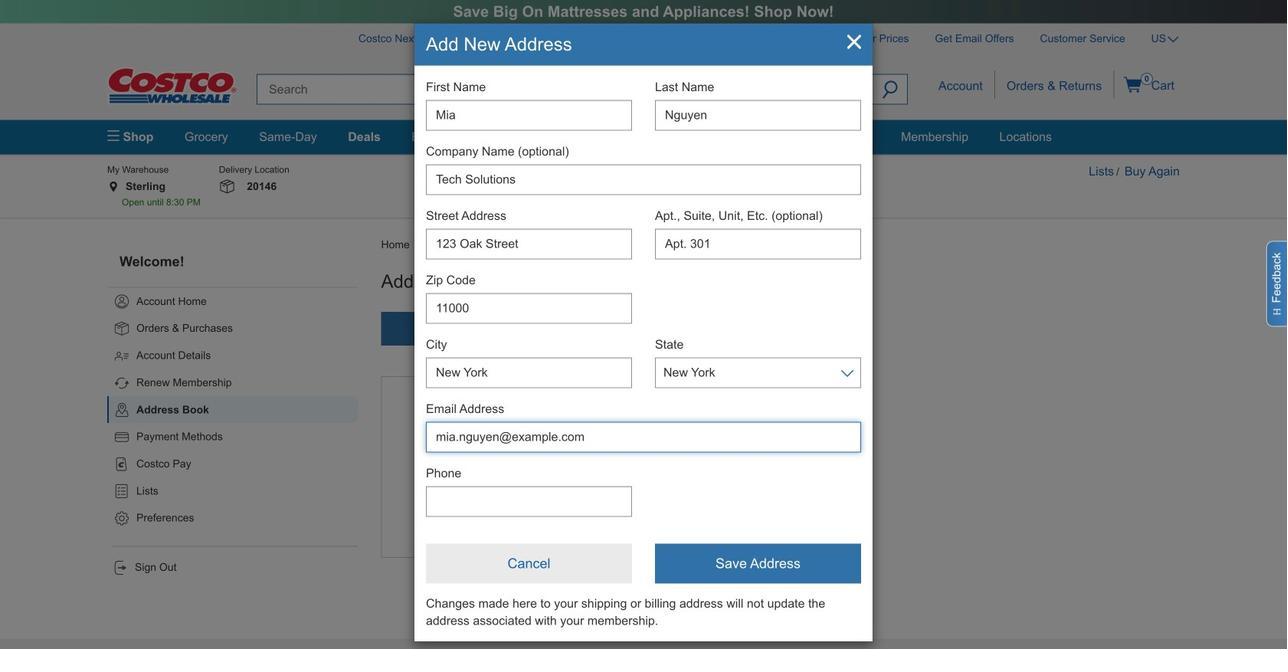 Task type: vqa. For each thing, say whether or not it's contained in the screenshot.
Close image in the right of the page
yes



Task type: locate. For each thing, give the bounding box(es) containing it.
costco us homepage image
[[107, 67, 238, 105]]

None text field
[[426, 357, 632, 388]]

None text field
[[426, 100, 632, 131], [655, 100, 862, 131], [426, 164, 862, 195], [426, 229, 632, 259], [655, 229, 862, 259], [426, 293, 632, 324], [426, 422, 862, 452], [426, 100, 632, 131], [655, 100, 862, 131], [426, 164, 862, 195], [426, 229, 632, 259], [655, 229, 862, 259], [426, 293, 632, 324], [426, 422, 862, 452]]

Search text field
[[257, 74, 874, 105]]

None telephone field
[[426, 486, 632, 517]]



Task type: describe. For each thing, give the bounding box(es) containing it.
close image
[[848, 35, 862, 51]]

patient address navigation tab list
[[381, 312, 769, 346]]

signout image
[[112, 560, 129, 576]]

search image
[[883, 81, 898, 102]]

Search text field
[[257, 74, 874, 105]]

main element
[[107, 120, 1181, 154]]



